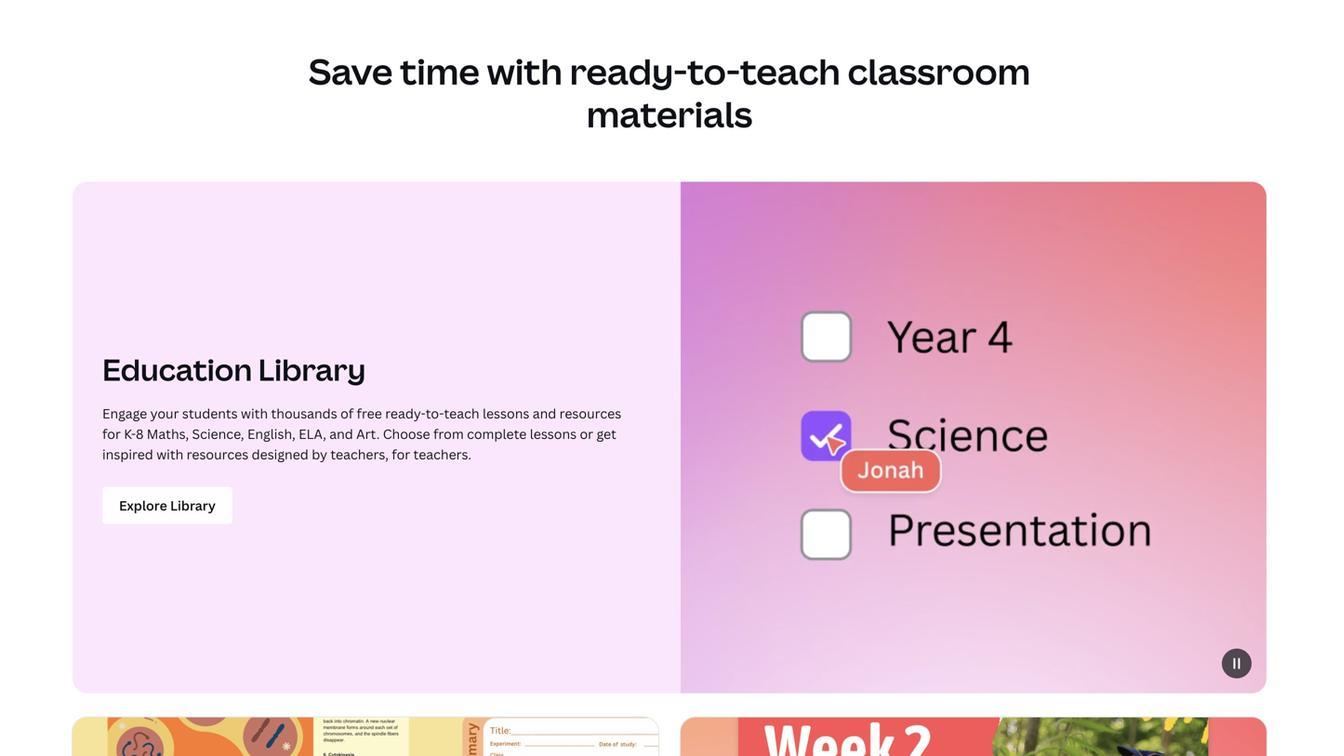 Task type: describe. For each thing, give the bounding box(es) containing it.
science,
[[192, 425, 244, 443]]

1 horizontal spatial with
[[241, 405, 268, 423]]

0 horizontal spatial and
[[330, 425, 353, 443]]

education
[[102, 350, 252, 390]]

time
[[400, 47, 480, 95]]

of
[[341, 405, 354, 423]]

teach inside engage your students with thousands of free ready-to-teach lessons and resources for k-8 maths, science, english, ela, and art. choose from complete lessons or get inspired with resources designed by teachers, for teachers.
[[444, 405, 480, 423]]

or
[[580, 425, 594, 443]]

engage your students with thousands of free ready-to-teach lessons and resources for k-8 maths, science, english, ela, and art. choose from complete lessons or get inspired with resources designed by teachers, for teachers.
[[102, 405, 622, 464]]

engage
[[102, 405, 147, 423]]

ready- inside engage your students with thousands of free ready-to-teach lessons and resources for k-8 maths, science, english, ela, and art. choose from complete lessons or get inspired with resources designed by teachers, for teachers.
[[385, 405, 426, 423]]

materials
[[587, 90, 753, 138]]

0 horizontal spatial for
[[102, 425, 121, 443]]

from
[[434, 425, 464, 443]]

2 vertical spatial with
[[157, 446, 184, 464]]

0 vertical spatial lessons
[[483, 405, 530, 423]]

1 vertical spatial for
[[392, 446, 411, 464]]

students
[[182, 405, 238, 423]]

ela,
[[299, 425, 327, 443]]

designed
[[252, 446, 309, 464]]

1 vertical spatial resources
[[187, 446, 249, 464]]

save time with ready-to-teach classroom materials
[[309, 47, 1031, 138]]

1 vertical spatial lessons
[[530, 425, 577, 443]]

art.
[[357, 425, 380, 443]]

education library
[[102, 350, 366, 390]]

1 horizontal spatial and
[[533, 405, 557, 423]]

maths,
[[147, 425, 189, 443]]

save
[[309, 47, 393, 95]]

by
[[312, 446, 328, 464]]

get
[[597, 425, 617, 443]]



Task type: vqa. For each thing, say whether or not it's contained in the screenshot.
Colorful Floral Illustrative Class Agenda Presentation GROUP at the bottom left of the page
no



Task type: locate. For each thing, give the bounding box(es) containing it.
2 horizontal spatial with
[[487, 47, 563, 95]]

1 horizontal spatial to-
[[688, 47, 741, 95]]

resources up or
[[560, 405, 622, 423]]

with inside save time with ready-to-teach classroom materials
[[487, 47, 563, 95]]

1 vertical spatial to-
[[426, 405, 444, 423]]

teach inside save time with ready-to-teach classroom materials
[[741, 47, 841, 95]]

teachers.
[[414, 446, 472, 464]]

0 vertical spatial ready-
[[570, 47, 688, 95]]

choose
[[383, 425, 430, 443]]

ready- inside save time with ready-to-teach classroom materials
[[570, 47, 688, 95]]

1 vertical spatial and
[[330, 425, 353, 443]]

1 horizontal spatial resources
[[560, 405, 622, 423]]

0 horizontal spatial teach
[[444, 405, 480, 423]]

to- inside save time with ready-to-teach classroom materials
[[688, 47, 741, 95]]

0 vertical spatial resources
[[560, 405, 622, 423]]

resources down science,
[[187, 446, 249, 464]]

for down choose
[[392, 446, 411, 464]]

1 horizontal spatial teach
[[741, 47, 841, 95]]

your
[[150, 405, 179, 423]]

resources
[[560, 405, 622, 423], [187, 446, 249, 464]]

classroom
[[848, 47, 1031, 95]]

teach
[[741, 47, 841, 95], [444, 405, 480, 423]]

0 vertical spatial and
[[533, 405, 557, 423]]

1 vertical spatial with
[[241, 405, 268, 423]]

0 horizontal spatial to-
[[426, 405, 444, 423]]

ready-
[[570, 47, 688, 95], [385, 405, 426, 423]]

complete
[[467, 425, 527, 443]]

with right 'time'
[[487, 47, 563, 95]]

0 vertical spatial for
[[102, 425, 121, 443]]

1 vertical spatial ready-
[[385, 405, 426, 423]]

1 horizontal spatial ready-
[[570, 47, 688, 95]]

thousands
[[271, 405, 337, 423]]

lessons left or
[[530, 425, 577, 443]]

to- inside engage your students with thousands of free ready-to-teach lessons and resources for k-8 maths, science, english, ela, and art. choose from complete lessons or get inspired with resources designed by teachers, for teachers.
[[426, 405, 444, 423]]

teachers,
[[331, 446, 389, 464]]

0 vertical spatial to-
[[688, 47, 741, 95]]

1 vertical spatial teach
[[444, 405, 480, 423]]

0 horizontal spatial with
[[157, 446, 184, 464]]

free
[[357, 405, 382, 423]]

library
[[258, 350, 366, 390]]

0 vertical spatial teach
[[741, 47, 841, 95]]

inspired
[[102, 446, 153, 464]]

english,
[[247, 425, 296, 443]]

8
[[136, 425, 144, 443]]

lessons
[[483, 405, 530, 423], [530, 425, 577, 443]]

with up english,
[[241, 405, 268, 423]]

0 horizontal spatial ready-
[[385, 405, 426, 423]]

with
[[487, 47, 563, 95], [241, 405, 268, 423], [157, 446, 184, 464]]

0 horizontal spatial resources
[[187, 446, 249, 464]]

1 horizontal spatial for
[[392, 446, 411, 464]]

lessons up complete
[[483, 405, 530, 423]]

and
[[533, 405, 557, 423], [330, 425, 353, 443]]

with down maths, on the left bottom of page
[[157, 446, 184, 464]]

to-
[[688, 47, 741, 95], [426, 405, 444, 423]]

k-
[[124, 425, 136, 443]]

for left k-
[[102, 425, 121, 443]]

0 vertical spatial with
[[487, 47, 563, 95]]

for
[[102, 425, 121, 443], [392, 446, 411, 464]]



